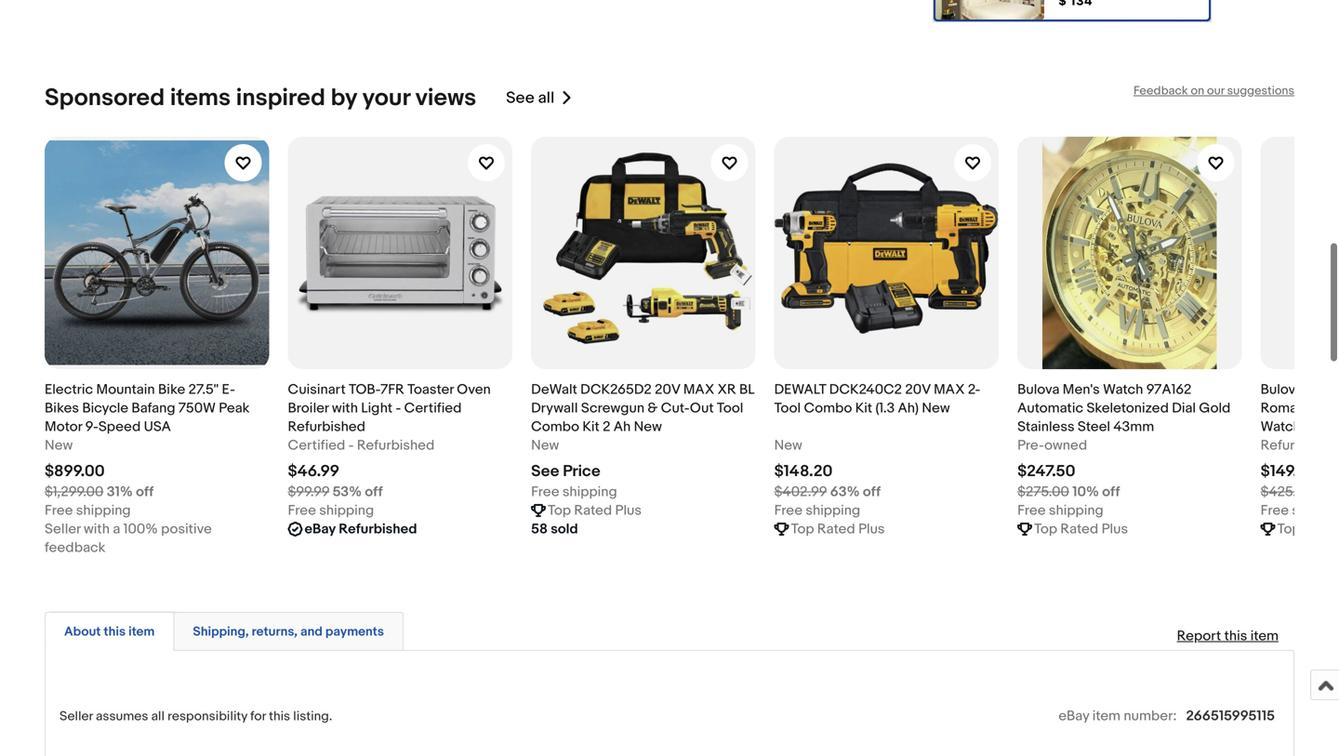 Task type: describe. For each thing, give the bounding box(es) containing it.
$46.99
[[288, 462, 340, 481]]

$148.20 text field
[[774, 462, 833, 481]]

mountain
[[96, 381, 155, 398]]

combo inside dewalt dck240c2 20v max 2- tool combo kit (1.3 ah) new
[[804, 400, 852, 416]]

seller inside electric mountain bike 27.5'' e- bikes bicycle bafang 750w peak motor 9-speed usa new $899.00 $1,299.00 31% off free shipping seller with a 100% positive feedback
[[45, 521, 81, 537]]

cuisinart
[[288, 381, 346, 398]]

feedback
[[1134, 84, 1188, 98]]

skeletonized
[[1087, 400, 1169, 416]]

assumes
[[96, 708, 148, 724]]

by
[[331, 84, 357, 112]]

Pre-owned text field
[[1018, 436, 1087, 455]]

with inside cuisinart tob-7fr toaster oven broiler with light - certified refurbished certified - refurbished $46.99 $99.99 53% off free shipping
[[332, 400, 358, 416]]

new down &
[[634, 418, 662, 435]]

advertisement region
[[933, 0, 1212, 22]]

free shipping text field for 63%
[[774, 501, 860, 520]]

dewalt dck265d2 20v max xr bl drywall screwgun & cut-out tool combo kit 2 ah new new see price free shipping
[[531, 381, 755, 500]]

new up see price text box
[[531, 437, 559, 454]]

$99.99
[[288, 483, 329, 500]]

27.5''
[[188, 381, 219, 398]]

tab list containing about this item
[[45, 608, 1295, 651]]

off inside bulova men's watch 97a162 automatic skeletonized dial gold stainless steel 43mm pre-owned $247.50 $275.00 10% off free shipping
[[1102, 483, 1120, 500]]

bulova men's watch 97a162 automatic skeletonized dial gold stainless steel 43mm pre-owned $247.50 $275.00 10% off free shipping
[[1018, 381, 1231, 519]]

previous price $402.99 63% off text field
[[774, 483, 881, 501]]

20v for dewalt dck265d2 20v max xr bl drywall screwgun & cut-out tool combo kit 2 ah new new see price free shipping
[[655, 381, 680, 398]]

$402.99
[[774, 483, 827, 500]]

dck240c2
[[829, 381, 902, 398]]

bicycle
[[82, 400, 128, 416]]

toaster
[[407, 381, 454, 398]]

report this item link
[[1168, 618, 1288, 654]]

free inside cuisinart tob-7fr toaster oven broiler with light - certified refurbished certified - refurbished $46.99 $99.99 53% off free shipping
[[288, 502, 316, 519]]

about this item
[[64, 624, 155, 640]]

ebay item number: 266515995115
[[1059, 708, 1275, 724]]

item for about this item
[[128, 624, 155, 640]]

feedback on our suggestions
[[1134, 84, 1295, 98]]

views
[[415, 84, 476, 112]]

about this item button
[[64, 623, 155, 640]]

1 horizontal spatial this
[[269, 708, 290, 724]]

free shipping text field for 27.5''
[[45, 501, 131, 520]]

ah
[[614, 418, 631, 435]]

see all
[[506, 88, 555, 108]]

steel
[[1078, 418, 1110, 435]]

Certified - Refurbished text field
[[288, 436, 435, 455]]

combo inside dewalt dck265d2 20v max xr bl drywall screwgun & cut-out tool combo kit 2 ah new new see price free shipping
[[531, 418, 579, 435]]

(1.3
[[876, 400, 895, 416]]

0 vertical spatial see
[[506, 88, 535, 108]]

payments
[[325, 624, 384, 640]]

returns,
[[252, 624, 298, 640]]

97a162
[[1146, 381, 1192, 398]]

43mm
[[1114, 418, 1154, 435]]

ebay for ebay refurbished
[[305, 521, 336, 537]]

0 vertical spatial -
[[396, 400, 401, 416]]

sponsored
[[45, 84, 165, 112]]

men's for $149.99
[[1306, 381, 1339, 398]]

refurbished inside bulova men's refurbished $149.99 $425.00 free shipping
[[1261, 437, 1338, 454]]

stainless
[[1018, 418, 1075, 435]]

7fr
[[380, 381, 404, 398]]

items
[[170, 84, 231, 112]]

sold
[[551, 521, 578, 537]]

all inside see all link
[[538, 88, 555, 108]]

new inside 'new $148.20 $402.99 63% off free shipping'
[[774, 437, 802, 454]]

item for report this item
[[1251, 628, 1279, 644]]

Seller with a 100% positive feedback text field
[[45, 520, 269, 557]]

0 horizontal spatial top rated plus text field
[[548, 501, 642, 520]]

top rated plus for $247.50
[[1034, 521, 1128, 537]]

$247.50
[[1018, 462, 1076, 481]]

inspired
[[236, 84, 325, 112]]

$899.00 text field
[[45, 462, 105, 481]]

number:
[[1124, 708, 1177, 724]]

on
[[1191, 84, 1204, 98]]

free inside electric mountain bike 27.5'' e- bikes bicycle bafang 750w peak motor 9-speed usa new $899.00 $1,299.00 31% off free shipping seller with a 100% positive feedback
[[45, 502, 73, 519]]

bulova men's refurbished $149.99 $425.00 free shipping
[[1261, 381, 1339, 519]]

shipping, returns, and payments
[[193, 624, 384, 640]]

20v for dewalt dck240c2 20v max 2- tool combo kit (1.3 ah) new
[[905, 381, 931, 398]]

0 horizontal spatial top rated plus
[[548, 502, 642, 519]]

dewalt
[[774, 381, 826, 398]]

dewalt dck240c2 20v max 2- tool combo kit (1.3 ah) new
[[774, 381, 981, 416]]

$1,299.00
[[45, 483, 104, 500]]

refurbished inside text field
[[339, 521, 417, 537]]

price
[[563, 462, 600, 481]]

58
[[531, 521, 548, 537]]

9-
[[85, 418, 98, 435]]

light
[[361, 400, 393, 416]]

1 vertical spatial seller
[[60, 708, 93, 724]]

responsibility
[[167, 708, 247, 724]]

kit inside dewalt dck240c2 20v max 2- tool combo kit (1.3 ah) new
[[855, 400, 872, 416]]

63%
[[830, 483, 860, 500]]

free inside 'new $148.20 $402.99 63% off free shipping'
[[774, 502, 803, 519]]

new $148.20 $402.99 63% off free shipping
[[774, 437, 881, 519]]

off inside 'new $148.20 $402.99 63% off free shipping'
[[863, 483, 881, 500]]

xr
[[718, 381, 736, 398]]

usa
[[144, 418, 171, 435]]

your
[[362, 84, 410, 112]]

0 horizontal spatial certified
[[288, 437, 345, 454]]

previous price $1,299.00 31% off text field
[[45, 483, 154, 501]]

bulova for $247.50
[[1018, 381, 1060, 398]]

feedback
[[45, 539, 106, 556]]

$148.20
[[774, 462, 833, 481]]

free inside dewalt dck265d2 20v max xr bl drywall screwgun & cut-out tool combo kit 2 ah new new see price free shipping
[[531, 483, 559, 500]]

top rated plus for $148.20
[[791, 521, 885, 537]]

previous price $275.00 10% off text field
[[1018, 483, 1120, 501]]

out
[[690, 400, 714, 416]]

about
[[64, 624, 101, 640]]

$247.50 text field
[[1018, 462, 1076, 481]]

top rated plus text field for $247.50
[[1034, 520, 1128, 538]]

$425.00
[[1261, 483, 1314, 500]]

100%
[[123, 521, 158, 537]]

2-
[[968, 381, 981, 398]]

e-
[[222, 381, 235, 398]]

1 vertical spatial -
[[348, 437, 354, 454]]

automatic
[[1018, 400, 1084, 416]]

free shipping text field down price
[[531, 483, 617, 501]]

shipping inside bulova men's refurbished $149.99 $425.00 free shipping
[[1292, 502, 1339, 519]]

watch
[[1103, 381, 1143, 398]]

58 sold text field
[[531, 520, 578, 538]]

$275.00
[[1018, 483, 1069, 500]]

See Price text field
[[531, 462, 600, 481]]

report
[[1177, 628, 1221, 644]]

broiler
[[288, 400, 329, 416]]

rated for $247.50
[[1061, 521, 1099, 537]]

electric mountain bike 27.5'' e- bikes bicycle bafang 750w peak motor 9-speed usa new $899.00 $1,299.00 31% off free shipping seller with a 100% positive feedback
[[45, 381, 250, 556]]

off inside electric mountain bike 27.5'' e- bikes bicycle bafang 750w peak motor 9-speed usa new $899.00 $1,299.00 31% off free shipping seller with a 100% positive feedback
[[136, 483, 154, 500]]

screwgun
[[581, 400, 645, 416]]

rated for $149.99
[[1304, 521, 1339, 537]]

owned
[[1044, 437, 1087, 454]]

$149.99
[[1261, 462, 1316, 481]]

bulova for $149.99
[[1261, 381, 1303, 398]]

report this item
[[1177, 628, 1279, 644]]

1 vertical spatial all
[[151, 708, 165, 724]]

new inside dewalt dck240c2 20v max 2- tool combo kit (1.3 ah) new
[[922, 400, 950, 416]]



Task type: vqa. For each thing, say whether or not it's contained in the screenshot.
GPS
no



Task type: locate. For each thing, give the bounding box(es) containing it.
1 vertical spatial kit
[[583, 418, 600, 435]]

0 vertical spatial seller
[[45, 521, 81, 537]]

shipping inside cuisinart tob-7fr toaster oven broiler with light - certified refurbished certified - refurbished $46.99 $99.99 53% off free shipping
[[319, 502, 374, 519]]

0 horizontal spatial free shipping text field
[[288, 501, 374, 520]]

1 vertical spatial see
[[531, 462, 559, 481]]

2 off from the left
[[365, 483, 383, 500]]

0 horizontal spatial new text field
[[45, 436, 73, 455]]

free shipping text field up the top rated
[[1261, 501, 1339, 520]]

58 sold
[[531, 521, 578, 537]]

shipping down previous price $1,299.00 31% off text box
[[76, 502, 131, 519]]

2 free shipping text field from the left
[[1018, 501, 1104, 520]]

our
[[1207, 84, 1225, 98]]

shipping,
[[193, 624, 249, 640]]

men's inside bulova men's refurbished $149.99 $425.00 free shipping
[[1306, 381, 1339, 398]]

combo
[[804, 400, 852, 416], [531, 418, 579, 435]]

shipping down price
[[562, 483, 617, 500]]

new right ah)
[[922, 400, 950, 416]]

1 horizontal spatial free shipping text field
[[1018, 501, 1104, 520]]

off
[[136, 483, 154, 500], [365, 483, 383, 500], [863, 483, 881, 500], [1102, 483, 1120, 500]]

bike
[[158, 381, 185, 398]]

1 horizontal spatial new text field
[[531, 436, 559, 455]]

max up out at right
[[683, 381, 714, 398]]

new text field for $148.20
[[774, 436, 802, 455]]

1 vertical spatial ebay
[[1059, 708, 1089, 724]]

men's inside bulova men's watch 97a162 automatic skeletonized dial gold stainless steel 43mm pre-owned $247.50 $275.00 10% off free shipping
[[1063, 381, 1100, 398]]

0 vertical spatial all
[[538, 88, 555, 108]]

free shipping text field for $46.99
[[288, 501, 374, 520]]

max for dewalt dck240c2 20v max 2- tool combo kit (1.3 ah) new
[[934, 381, 965, 398]]

see inside dewalt dck265d2 20v max xr bl drywall screwgun & cut-out tool combo kit 2 ah new new see price free shipping
[[531, 462, 559, 481]]

gold
[[1199, 400, 1231, 416]]

shipping
[[562, 483, 617, 500], [76, 502, 131, 519], [319, 502, 374, 519], [806, 502, 860, 519], [1049, 502, 1104, 519], [1292, 502, 1339, 519]]

ebay refurbished
[[305, 521, 417, 537]]

top up '58 sold'
[[548, 502, 571, 519]]

0 horizontal spatial ebay
[[305, 521, 336, 537]]

tool inside dewalt dck265d2 20v max xr bl drywall screwgun & cut-out tool combo kit 2 ah new new see price free shipping
[[717, 400, 743, 416]]

bulova inside bulova men's refurbished $149.99 $425.00 free shipping
[[1261, 381, 1303, 398]]

Refurbished text field
[[1261, 436, 1338, 455]]

free down "$425.00"
[[1261, 502, 1289, 519]]

1 bulova from the left
[[1018, 381, 1060, 398]]

750w
[[178, 400, 216, 416]]

&
[[648, 400, 658, 416]]

0 horizontal spatial this
[[104, 624, 126, 640]]

a
[[113, 521, 120, 537]]

tool down the dewalt
[[774, 400, 801, 416]]

0 vertical spatial ebay
[[305, 521, 336, 537]]

drywall
[[531, 400, 578, 416]]

certified down toaster
[[404, 400, 462, 416]]

shipping inside dewalt dck265d2 20v max xr bl drywall screwgun & cut-out tool combo kit 2 ah new new see price free shipping
[[562, 483, 617, 500]]

tool down xr
[[717, 400, 743, 416]]

free shipping text field down 53%
[[288, 501, 374, 520]]

shipping inside bulova men's watch 97a162 automatic skeletonized dial gold stainless steel 43mm pre-owned $247.50 $275.00 10% off free shipping
[[1049, 502, 1104, 519]]

20v
[[655, 381, 680, 398], [905, 381, 931, 398]]

1 off from the left
[[136, 483, 154, 500]]

tool inside dewalt dck240c2 20v max 2- tool combo kit (1.3 ah) new
[[774, 400, 801, 416]]

refurbished up $149.99
[[1261, 437, 1338, 454]]

0 vertical spatial certified
[[404, 400, 462, 416]]

tob-
[[349, 381, 380, 398]]

rated down 10%
[[1061, 521, 1099, 537]]

266515995115
[[1186, 708, 1275, 724]]

2 men's from the left
[[1306, 381, 1339, 398]]

$149.99 text field
[[1261, 462, 1316, 481]]

2 horizontal spatial item
[[1251, 628, 1279, 644]]

See all text field
[[506, 88, 555, 108]]

free
[[531, 483, 559, 500], [45, 502, 73, 519], [288, 502, 316, 519], [774, 502, 803, 519], [1018, 502, 1046, 519], [1261, 502, 1289, 519]]

dewalt
[[531, 381, 577, 398]]

new up $148.20 text box
[[774, 437, 802, 454]]

combo down the dewalt
[[804, 400, 852, 416]]

Free shipping text field
[[531, 483, 617, 501], [45, 501, 131, 520], [774, 501, 860, 520], [1261, 501, 1339, 520]]

0 horizontal spatial item
[[128, 624, 155, 640]]

plus down previous price $275.00 10% off 'text field'
[[1102, 521, 1128, 537]]

cut-
[[661, 400, 690, 416]]

1 horizontal spatial plus
[[858, 521, 885, 537]]

1 horizontal spatial 20v
[[905, 381, 931, 398]]

Free shipping text field
[[288, 501, 374, 520], [1018, 501, 1104, 520]]

free shipping text field for $275.00
[[1018, 501, 1104, 520]]

2
[[603, 418, 610, 435]]

1 horizontal spatial men's
[[1306, 381, 1339, 398]]

all
[[538, 88, 555, 108], [151, 708, 165, 724]]

shipping up the top rated 'text field'
[[1292, 502, 1339, 519]]

men's
[[1063, 381, 1100, 398], [1306, 381, 1339, 398]]

0 vertical spatial combo
[[804, 400, 852, 416]]

refurbished down broiler in the left bottom of the page
[[288, 418, 365, 435]]

bulova up refurbished "text box" at right
[[1261, 381, 1303, 398]]

free inside bulova men's watch 97a162 automatic skeletonized dial gold stainless steel 43mm pre-owned $247.50 $275.00 10% off free shipping
[[1018, 502, 1046, 519]]

previous price $99.99 53% off text field
[[288, 483, 383, 501]]

oven
[[457, 381, 491, 398]]

top rated plus down 63%
[[791, 521, 885, 537]]

$46.99 text field
[[288, 462, 340, 481]]

top down "$425.00"
[[1277, 521, 1301, 537]]

with
[[332, 400, 358, 416], [84, 521, 110, 537]]

3 new text field from the left
[[774, 436, 802, 455]]

shipping down previous price $402.99 63% off text field
[[806, 502, 860, 519]]

0 horizontal spatial men's
[[1063, 381, 1100, 398]]

max inside dewalt dck265d2 20v max xr bl drywall screwgun & cut-out tool combo kit 2 ah new new see price free shipping
[[683, 381, 714, 398]]

Top Rated Plus text field
[[548, 501, 642, 520], [791, 520, 885, 538], [1034, 520, 1128, 538]]

shipping down previous price $275.00 10% off 'text field'
[[1049, 502, 1104, 519]]

off right 31% on the bottom of the page
[[136, 483, 154, 500]]

2 new text field from the left
[[531, 436, 559, 455]]

new text field up $148.20 text box
[[774, 436, 802, 455]]

0 horizontal spatial combo
[[531, 418, 579, 435]]

max left 2-
[[934, 381, 965, 398]]

0 horizontal spatial -
[[348, 437, 354, 454]]

top rated plus up sold
[[548, 502, 642, 519]]

kit down dck240c2
[[855, 400, 872, 416]]

3 off from the left
[[863, 483, 881, 500]]

with inside electric mountain bike 27.5'' e- bikes bicycle bafang 750w peak motor 9-speed usa new $899.00 $1,299.00 31% off free shipping seller with a 100% positive feedback
[[84, 521, 110, 537]]

top down $402.99
[[791, 521, 814, 537]]

free shipping text field down $275.00
[[1018, 501, 1104, 520]]

0 horizontal spatial plus
[[615, 502, 642, 519]]

refurbished
[[288, 418, 365, 435], [357, 437, 435, 454], [1261, 437, 1338, 454], [339, 521, 417, 537]]

refurbished down 53%
[[339, 521, 417, 537]]

1 horizontal spatial max
[[934, 381, 965, 398]]

1 max from the left
[[683, 381, 714, 398]]

top rated plus text field for $148.20
[[791, 520, 885, 538]]

0 horizontal spatial with
[[84, 521, 110, 537]]

2 horizontal spatial top rated plus text field
[[1034, 520, 1128, 538]]

suggestions
[[1227, 84, 1295, 98]]

1 vertical spatial combo
[[531, 418, 579, 435]]

2 bulova from the left
[[1261, 381, 1303, 398]]

off right 63%
[[863, 483, 881, 500]]

bulova inside bulova men's watch 97a162 automatic skeletonized dial gold stainless steel 43mm pre-owned $247.50 $275.00 10% off free shipping
[[1018, 381, 1060, 398]]

item inside report this item link
[[1251, 628, 1279, 644]]

0 horizontal spatial max
[[683, 381, 714, 398]]

see
[[506, 88, 535, 108], [531, 462, 559, 481]]

seller assumes all responsibility for this listing.
[[60, 708, 332, 724]]

2 horizontal spatial plus
[[1102, 521, 1128, 537]]

item right about
[[128, 624, 155, 640]]

free down $99.99
[[288, 502, 316, 519]]

tool
[[717, 400, 743, 416], [774, 400, 801, 416]]

off right 10%
[[1102, 483, 1120, 500]]

0 horizontal spatial kit
[[583, 418, 600, 435]]

top rated plus text field down 63%
[[791, 520, 885, 538]]

free down $402.99
[[774, 502, 803, 519]]

1 horizontal spatial ebay
[[1059, 708, 1089, 724]]

with down tob-
[[332, 400, 358, 416]]

men's up automatic
[[1063, 381, 1100, 398]]

kit inside dewalt dck265d2 20v max xr bl drywall screwgun & cut-out tool combo kit 2 ah new new see price free shipping
[[583, 418, 600, 435]]

seller
[[45, 521, 81, 537], [60, 708, 93, 724]]

1 vertical spatial certified
[[288, 437, 345, 454]]

20v up cut-
[[655, 381, 680, 398]]

kit
[[855, 400, 872, 416], [583, 418, 600, 435]]

1 horizontal spatial top rated plus
[[791, 521, 885, 537]]

rated for $148.20
[[817, 521, 855, 537]]

combo down drywall
[[531, 418, 579, 435]]

previous price $425.00 65% off text field
[[1261, 483, 1339, 501]]

2 max from the left
[[934, 381, 965, 398]]

ah)
[[898, 400, 919, 416]]

bl
[[739, 381, 755, 398]]

see left price
[[531, 462, 559, 481]]

1 horizontal spatial tool
[[774, 400, 801, 416]]

see right views
[[506, 88, 535, 108]]

top
[[548, 502, 571, 519], [791, 521, 814, 537], [1034, 521, 1057, 537], [1277, 521, 1301, 537]]

new down motor
[[45, 437, 73, 454]]

20v inside dewalt dck240c2 20v max 2- tool combo kit (1.3 ah) new
[[905, 381, 931, 398]]

0 horizontal spatial all
[[151, 708, 165, 724]]

certified up "$46.99" text box
[[288, 437, 345, 454]]

10%
[[1073, 483, 1099, 500]]

new text field down motor
[[45, 436, 73, 455]]

off inside cuisinart tob-7fr toaster oven broiler with light - certified refurbished certified - refurbished $46.99 $99.99 53% off free shipping
[[365, 483, 383, 500]]

this right 'for'
[[269, 708, 290, 724]]

rated down 63%
[[817, 521, 855, 537]]

with left a
[[84, 521, 110, 537]]

refurbished down light
[[357, 437, 435, 454]]

positive
[[161, 521, 212, 537]]

1 horizontal spatial with
[[332, 400, 358, 416]]

rated
[[574, 502, 612, 519], [817, 521, 855, 537], [1061, 521, 1099, 537], [1304, 521, 1339, 537]]

top rated plus down 10%
[[1034, 521, 1128, 537]]

1 horizontal spatial item
[[1093, 708, 1121, 724]]

men's up refurbished "text box" at right
[[1306, 381, 1339, 398]]

top rated plus text field down 10%
[[1034, 520, 1128, 538]]

seller left assumes
[[60, 708, 93, 724]]

item
[[128, 624, 155, 640], [1251, 628, 1279, 644], [1093, 708, 1121, 724]]

free down $275.00
[[1018, 502, 1046, 519]]

0 horizontal spatial tool
[[717, 400, 743, 416]]

listing.
[[293, 708, 332, 724]]

peak
[[219, 400, 250, 416]]

ebay down $99.99
[[305, 521, 336, 537]]

free shipping text field down $402.99
[[774, 501, 860, 520]]

this for report
[[1224, 628, 1247, 644]]

see all link
[[506, 84, 573, 112]]

shipping inside 'new $148.20 $402.99 63% off free shipping'
[[806, 502, 860, 519]]

top rated plus text field up sold
[[548, 501, 642, 520]]

bafang
[[132, 400, 175, 416]]

shipping inside electric mountain bike 27.5'' e- bikes bicycle bafang 750w peak motor 9-speed usa new $899.00 $1,299.00 31% off free shipping seller with a 100% positive feedback
[[76, 502, 131, 519]]

1 horizontal spatial combo
[[804, 400, 852, 416]]

free down $1,299.00
[[45, 502, 73, 519]]

1 vertical spatial with
[[84, 521, 110, 537]]

free inside bulova men's refurbished $149.99 $425.00 free shipping
[[1261, 502, 1289, 519]]

this right about
[[104, 624, 126, 640]]

0 horizontal spatial bulova
[[1018, 381, 1060, 398]]

0 horizontal spatial 20v
[[655, 381, 680, 398]]

max for dewalt dck265d2 20v max xr bl drywall screwgun & cut-out tool combo kit 2 ah new new see price free shipping
[[683, 381, 714, 398]]

this for about
[[104, 624, 126, 640]]

top for $149.99
[[1277, 521, 1301, 537]]

men's for 97a162
[[1063, 381, 1100, 398]]

tab list
[[45, 608, 1295, 651]]

seller up feedback
[[45, 521, 81, 537]]

new
[[922, 400, 950, 416], [634, 418, 662, 435], [45, 437, 73, 454], [531, 437, 559, 454], [774, 437, 802, 454]]

kit left 2 on the left bottom of the page
[[583, 418, 600, 435]]

2 horizontal spatial this
[[1224, 628, 1247, 644]]

ebay for ebay item number: 266515995115
[[1059, 708, 1089, 724]]

1 horizontal spatial certified
[[404, 400, 462, 416]]

new text field for see price
[[531, 436, 559, 455]]

1 men's from the left
[[1063, 381, 1100, 398]]

for
[[250, 708, 266, 724]]

this inside button
[[104, 624, 126, 640]]

shipping down 53%
[[319, 502, 374, 519]]

new text field for $899.00
[[45, 436, 73, 455]]

and
[[300, 624, 323, 640]]

0 vertical spatial with
[[332, 400, 358, 416]]

new inside electric mountain bike 27.5'' e- bikes bicycle bafang 750w peak motor 9-speed usa new $899.00 $1,299.00 31% off free shipping seller with a 100% positive feedback
[[45, 437, 73, 454]]

free down see price text box
[[531, 483, 559, 500]]

0 vertical spatial kit
[[855, 400, 872, 416]]

ebay left number:
[[1059, 708, 1089, 724]]

bikes
[[45, 400, 79, 416]]

20v inside dewalt dck265d2 20v max xr bl drywall screwgun & cut-out tool combo kit 2 ah new new see price free shipping
[[655, 381, 680, 398]]

this
[[104, 624, 126, 640], [1224, 628, 1247, 644], [269, 708, 290, 724]]

rated up sold
[[574, 502, 612, 519]]

1 new text field from the left
[[45, 436, 73, 455]]

20v up ah)
[[905, 381, 931, 398]]

motor
[[45, 418, 82, 435]]

free shipping text field down $1,299.00
[[45, 501, 131, 520]]

ebay
[[305, 521, 336, 537], [1059, 708, 1089, 724]]

top for $247.50
[[1034, 521, 1057, 537]]

2 horizontal spatial top rated plus
[[1034, 521, 1128, 537]]

certified
[[404, 400, 462, 416], [288, 437, 345, 454]]

plus down 63%
[[858, 521, 885, 537]]

free shipping text field for $149.99
[[1261, 501, 1339, 520]]

this right report at bottom
[[1224, 628, 1247, 644]]

top inside 'text field'
[[1277, 521, 1301, 537]]

top down $275.00
[[1034, 521, 1057, 537]]

Top Rated text field
[[1277, 520, 1339, 538]]

1 horizontal spatial -
[[396, 400, 401, 416]]

pre-
[[1018, 437, 1044, 454]]

item left number:
[[1093, 708, 1121, 724]]

plus for $148.20
[[858, 521, 885, 537]]

cuisinart tob-7fr toaster oven broiler with light - certified refurbished certified - refurbished $46.99 $99.99 53% off free shipping
[[288, 381, 491, 519]]

1 free shipping text field from the left
[[288, 501, 374, 520]]

item inside about this item button
[[128, 624, 155, 640]]

1 horizontal spatial kit
[[855, 400, 872, 416]]

bulova up automatic
[[1018, 381, 1060, 398]]

2 20v from the left
[[905, 381, 931, 398]]

rated inside 'text field'
[[1304, 521, 1339, 537]]

2 horizontal spatial new text field
[[774, 436, 802, 455]]

eBay Refurbished text field
[[305, 520, 417, 538]]

top for $148.20
[[791, 521, 814, 537]]

rated down previous price $425.00 65% off text field
[[1304, 521, 1339, 537]]

1 horizontal spatial all
[[538, 88, 555, 108]]

New text field
[[45, 436, 73, 455], [531, 436, 559, 455], [774, 436, 802, 455]]

item right report at bottom
[[1251, 628, 1279, 644]]

4 off from the left
[[1102, 483, 1120, 500]]

1 tool from the left
[[717, 400, 743, 416]]

sponsored items inspired by your views
[[45, 84, 476, 112]]

1 horizontal spatial top rated plus text field
[[791, 520, 885, 538]]

1 20v from the left
[[655, 381, 680, 398]]

new text field up see price text box
[[531, 436, 559, 455]]

feedback on our suggestions link
[[1134, 84, 1295, 98]]

2 tool from the left
[[774, 400, 801, 416]]

off right 53%
[[365, 483, 383, 500]]

max inside dewalt dck240c2 20v max 2- tool combo kit (1.3 ah) new
[[934, 381, 965, 398]]

top rated plus
[[548, 502, 642, 519], [791, 521, 885, 537], [1034, 521, 1128, 537]]

53%
[[333, 483, 362, 500]]

plus down dewalt dck265d2 20v max xr bl drywall screwgun & cut-out tool combo kit 2 ah new new see price free shipping
[[615, 502, 642, 519]]

31%
[[107, 483, 133, 500]]

ebay inside text field
[[305, 521, 336, 537]]

plus for $247.50
[[1102, 521, 1128, 537]]

dial
[[1172, 400, 1196, 416]]

1 horizontal spatial bulova
[[1261, 381, 1303, 398]]



